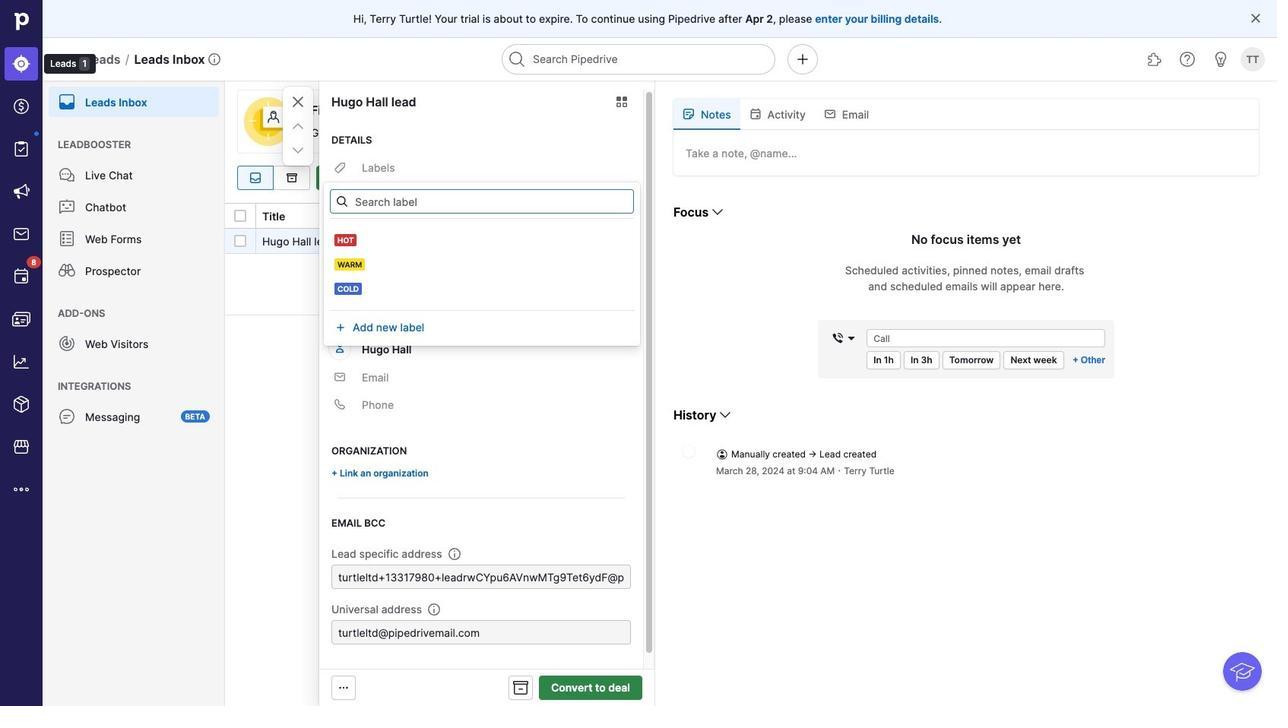 Task type: vqa. For each thing, say whether or not it's contained in the screenshot.
the topmost Info image
yes



Task type: locate. For each thing, give the bounding box(es) containing it.
sales inbox image
[[12, 225, 30, 243]]

color secondary image
[[683, 445, 695, 458]]

color primary image
[[289, 93, 307, 111], [683, 108, 695, 120], [824, 108, 836, 120], [289, 117, 307, 135], [289, 141, 307, 160], [1042, 172, 1060, 184], [1144, 172, 1163, 184], [1243, 172, 1261, 184], [336, 195, 348, 208], [709, 203, 727, 221], [234, 235, 246, 247], [845, 332, 858, 344]]

color undefined image right insights icon
[[58, 334, 76, 353]]

color active image
[[334, 322, 346, 334], [334, 342, 346, 354]]

menu
[[0, 0, 96, 706], [43, 81, 225, 706]]

color muted image
[[334, 371, 346, 383], [334, 398, 346, 410]]

2 vertical spatial color muted image
[[334, 217, 346, 229]]

color primary image inside add lead element
[[319, 172, 338, 184]]

info image
[[208, 53, 220, 65], [428, 603, 440, 615]]

menu item
[[0, 43, 43, 85], [43, 81, 225, 117]]

color undefined image
[[58, 93, 76, 111], [58, 166, 76, 184], [58, 334, 76, 353], [58, 407, 76, 426]]

1 color undefined image from the top
[[58, 93, 76, 111]]

grid
[[225, 202, 1277, 706]]

add lead options image
[[375, 172, 394, 184]]

1 vertical spatial info image
[[428, 603, 440, 615]]

None text field
[[331, 565, 631, 589]]

home image
[[10, 10, 33, 33]]

1 color active image from the top
[[334, 322, 346, 334]]

0 vertical spatial color active image
[[334, 322, 346, 334]]

None field
[[827, 329, 861, 347]]

color undefined image
[[12, 140, 30, 158], [58, 198, 76, 216], [58, 230, 76, 248], [58, 261, 76, 280], [12, 268, 30, 286]]

None text field
[[331, 620, 631, 645]]

1 horizontal spatial info image
[[428, 603, 440, 615]]

1 vertical spatial color muted image
[[334, 398, 346, 410]]

products image
[[12, 395, 30, 414]]

1 color muted image from the top
[[334, 162, 346, 174]]

contacts image
[[12, 310, 30, 328]]

row
[[225, 229, 1277, 254]]

0 vertical spatial color muted image
[[334, 371, 346, 383]]

0 horizontal spatial info image
[[208, 53, 220, 65]]

color muted image
[[334, 162, 346, 174], [334, 189, 346, 201], [334, 217, 346, 229]]

2 color muted image from the top
[[334, 398, 346, 410]]

color primary image
[[1250, 12, 1262, 24], [613, 96, 631, 108], [749, 108, 761, 120], [319, 172, 338, 184], [928, 172, 947, 184], [1010, 172, 1028, 184], [1112, 172, 1131, 184], [1211, 172, 1229, 184], [234, 210, 246, 222], [334, 244, 346, 256], [334, 269, 347, 281], [832, 332, 844, 344], [716, 406, 735, 424], [716, 448, 728, 460], [512, 679, 530, 697], [338, 682, 350, 694]]

0 vertical spatial info image
[[208, 53, 220, 65]]

color undefined image down menu toggle image
[[58, 93, 76, 111]]

insights image
[[12, 353, 30, 371]]

1 vertical spatial color muted image
[[334, 189, 346, 201]]

1 color muted image from the top
[[334, 371, 346, 383]]

inbox image
[[246, 172, 265, 184]]

deals image
[[12, 97, 30, 116]]

1 vertical spatial color active image
[[334, 342, 346, 354]]

color undefined image right products image
[[58, 407, 76, 426]]

3 color undefined image from the top
[[58, 334, 76, 353]]

0 vertical spatial color muted image
[[334, 162, 346, 174]]

color undefined image right 'campaigns' icon
[[58, 166, 76, 184]]



Task type: describe. For each thing, give the bounding box(es) containing it.
knowledge center bot, also known as kc bot is an onboarding assistant that allows you to see the list of onboarding items in one place for quick and easy reference. this improves your in-app experience. image
[[1223, 652, 1262, 691]]

Call text field
[[867, 329, 1105, 347]]

info image
[[448, 548, 460, 560]]

add lead element
[[316, 166, 397, 190]]

more image
[[12, 480, 30, 499]]

quick help image
[[1178, 50, 1196, 68]]

sales assistant image
[[1212, 50, 1230, 68]]

Search Pipedrive field
[[502, 44, 775, 74]]

campaigns image
[[12, 182, 30, 201]]

archive image
[[282, 172, 301, 184]]

2 color muted image from the top
[[334, 189, 346, 201]]

2 color active image from the top
[[334, 342, 346, 354]]

quick add image
[[794, 50, 812, 68]]

4 color undefined image from the top
[[58, 407, 76, 426]]

2 color undefined image from the top
[[58, 166, 76, 184]]

3 color muted image from the top
[[334, 217, 346, 229]]

leads image
[[12, 55, 30, 73]]

menu toggle image
[[58, 50, 76, 68]]

marketplace image
[[12, 438, 30, 456]]

Search label text field
[[330, 189, 634, 214]]



